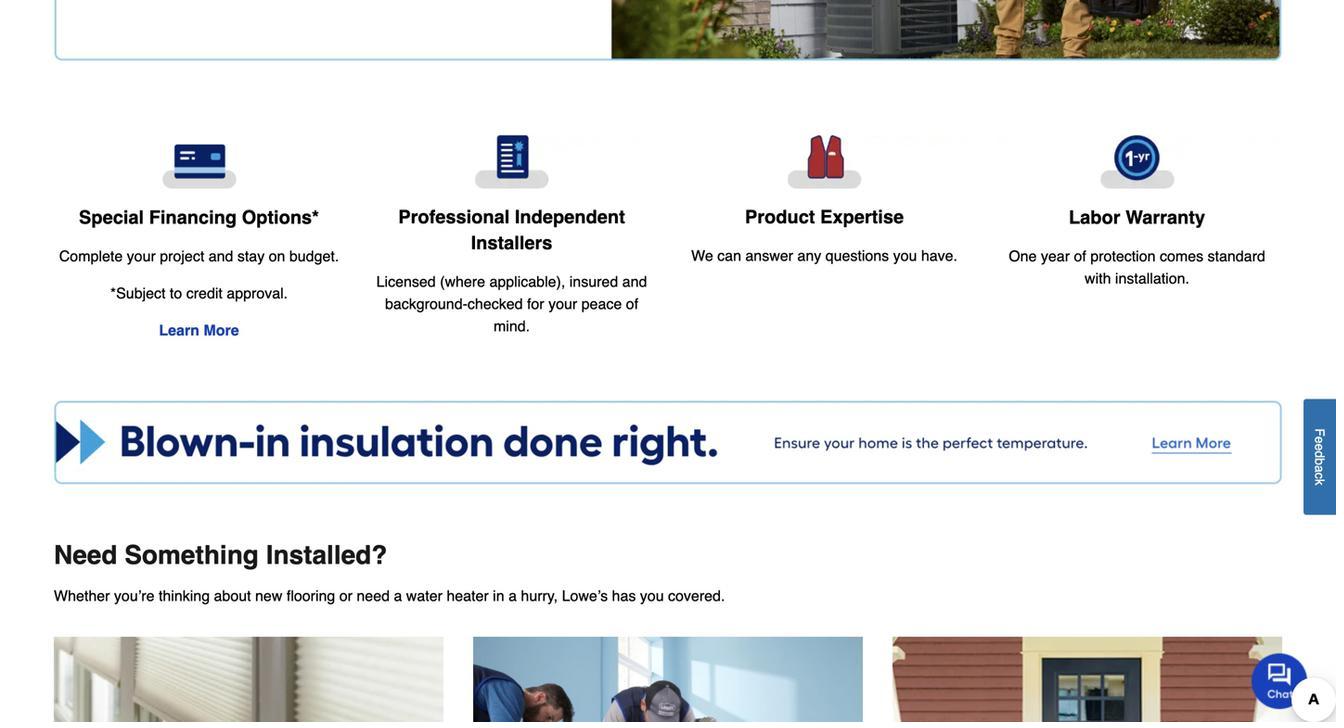 Task type: vqa. For each thing, say whether or not it's contained in the screenshot.
DEALS.
no



Task type: locate. For each thing, give the bounding box(es) containing it.
your right for
[[548, 296, 577, 313]]

financing
[[149, 207, 237, 228]]

0 horizontal spatial your
[[127, 248, 156, 265]]

let us install your latest home project. image
[[54, 0, 1282, 61]]

you left have.
[[893, 247, 917, 265]]

1 horizontal spatial you
[[893, 247, 917, 265]]

0 vertical spatial and
[[208, 248, 233, 265]]

a
[[1312, 466, 1327, 473], [394, 588, 402, 605], [509, 588, 517, 605]]

of inside licensed (where applicable), insured and background-checked for your peace of mind.
[[626, 296, 638, 313]]

your up *subject
[[127, 248, 156, 265]]

peace
[[581, 296, 622, 313]]

*subject to credit approval.
[[110, 285, 288, 302]]

e up 'd'
[[1312, 437, 1327, 444]]

d
[[1312, 451, 1327, 459]]

2 horizontal spatial a
[[1312, 466, 1327, 473]]

2 e from the top
[[1312, 444, 1327, 451]]

a right the in
[[509, 588, 517, 605]]

0 horizontal spatial of
[[626, 296, 638, 313]]

background-
[[385, 296, 468, 313]]

warranty
[[1126, 207, 1205, 228]]

and inside licensed (where applicable), insured and background-checked for your peace of mind.
[[622, 273, 647, 291]]

year
[[1041, 248, 1070, 265]]

and
[[208, 248, 233, 265], [622, 273, 647, 291]]

and left stay
[[208, 248, 233, 265]]

e up b
[[1312, 444, 1327, 451]]

stay
[[237, 248, 265, 265]]

one year of protection comes standard with installation.
[[1009, 248, 1265, 287]]

0 horizontal spatial you
[[640, 588, 664, 605]]

installed?
[[266, 541, 387, 571]]

labor warranty
[[1069, 207, 1205, 228]]

with
[[1085, 270, 1111, 287]]

1 vertical spatial your
[[548, 296, 577, 313]]

learn more
[[159, 322, 239, 339]]

licensed (where applicable), insured and background-checked for your peace of mind.
[[376, 273, 647, 335]]

your
[[127, 248, 156, 265], [548, 296, 577, 313]]

standard
[[1208, 248, 1265, 265]]

learn more link
[[159, 322, 239, 339]]

of
[[1074, 248, 1086, 265], [626, 296, 638, 313]]

expertise
[[820, 207, 904, 228]]

complete
[[59, 248, 123, 265]]

you
[[893, 247, 917, 265], [640, 588, 664, 605]]

0 horizontal spatial and
[[208, 248, 233, 265]]

whether
[[54, 588, 110, 605]]

water
[[406, 588, 442, 605]]

mind.
[[494, 318, 530, 335]]

1 vertical spatial of
[[626, 296, 638, 313]]

a dark blue credit card icon. image
[[58, 136, 341, 190]]

whether you're thinking about new flooring or need a water heater in a hurry, lowe's has you covered.
[[54, 588, 725, 605]]

e
[[1312, 437, 1327, 444], [1312, 444, 1327, 451]]

a inside button
[[1312, 466, 1327, 473]]

approval.
[[227, 285, 288, 302]]

we
[[691, 247, 713, 265]]

credit
[[186, 285, 223, 302]]

need something installed?
[[54, 541, 387, 571]]

chat invite button image
[[1252, 653, 1308, 710]]

1 vertical spatial and
[[622, 273, 647, 291]]

we can answer any questions you have.
[[691, 247, 958, 265]]

k
[[1312, 479, 1327, 486]]

0 horizontal spatial a
[[394, 588, 402, 605]]

professional
[[398, 207, 510, 228]]

comes
[[1160, 248, 1203, 265]]

options*
[[242, 207, 319, 228]]

of right peace
[[626, 296, 638, 313]]

1 horizontal spatial your
[[548, 296, 577, 313]]

can
[[717, 247, 741, 265]]

you right has
[[640, 588, 664, 605]]

and right insured
[[622, 273, 647, 291]]

1 horizontal spatial a
[[509, 588, 517, 605]]

protection
[[1090, 248, 1156, 265]]

b
[[1312, 459, 1327, 466]]

1 horizontal spatial and
[[622, 273, 647, 291]]

heater
[[447, 588, 489, 605]]

flooring
[[287, 588, 335, 605]]

need
[[54, 541, 117, 571]]

in
[[493, 588, 504, 605]]

product
[[745, 207, 815, 228]]

covered.
[[668, 588, 725, 605]]

professional independent installers
[[398, 207, 625, 254]]

c
[[1312, 473, 1327, 480]]

a right the need
[[394, 588, 402, 605]]

a up 'k'
[[1312, 466, 1327, 473]]

0 vertical spatial of
[[1074, 248, 1086, 265]]

project
[[160, 248, 204, 265]]

1 horizontal spatial of
[[1074, 248, 1086, 265]]

of right year
[[1074, 248, 1086, 265]]

*subject
[[110, 285, 166, 302]]



Task type: describe. For each thing, give the bounding box(es) containing it.
hurry,
[[521, 588, 558, 605]]

or
[[339, 588, 353, 605]]

f
[[1312, 429, 1327, 437]]

a lowe's red vest icon. image
[[683, 136, 966, 189]]

more
[[204, 322, 239, 339]]

labor
[[1069, 207, 1120, 228]]

need
[[357, 588, 390, 605]]

new
[[255, 588, 282, 605]]

of inside one year of protection comes standard with installation.
[[1074, 248, 1086, 265]]

lowe's
[[562, 588, 608, 605]]

f e e d b a c k button
[[1304, 399, 1336, 515]]

a navy blue paneled door with a white frame on a home with red siding. image
[[893, 637, 1282, 723]]

special financing options*
[[79, 207, 319, 228]]

answer
[[745, 247, 793, 265]]

learn
[[159, 322, 199, 339]]

to
[[170, 285, 182, 302]]

two lowe's independent installers putting in new gray carpet in a blue room. image
[[473, 637, 863, 723]]

licensed
[[376, 273, 436, 291]]

1 vertical spatial you
[[640, 588, 664, 605]]

applicable),
[[489, 273, 565, 291]]

installers
[[471, 233, 552, 254]]

1 e from the top
[[1312, 437, 1327, 444]]

a dark blue background check icon. image
[[370, 136, 653, 189]]

questions
[[825, 247, 889, 265]]

a blue 1-year labor warranty icon. image
[[996, 136, 1279, 190]]

special
[[79, 207, 144, 228]]

0 vertical spatial you
[[893, 247, 917, 265]]

installation.
[[1115, 270, 1189, 287]]

budget.
[[289, 248, 339, 265]]

blown-in insulation done right. ensure your home is the perfect temperature. learn more. image
[[54, 401, 1282, 485]]

checked
[[468, 296, 523, 313]]

f e e d b a c k
[[1312, 429, 1327, 486]]

0 vertical spatial your
[[127, 248, 156, 265]]

one
[[1009, 248, 1037, 265]]

on
[[269, 248, 285, 265]]

has
[[612, 588, 636, 605]]

insured
[[569, 273, 618, 291]]

for
[[527, 296, 544, 313]]

something
[[125, 541, 259, 571]]

your inside licensed (where applicable), insured and background-checked for your peace of mind.
[[548, 296, 577, 313]]

you're
[[114, 588, 154, 605]]

any
[[797, 247, 821, 265]]

a row of windows with white shades raised a quarter of the way up each window. image
[[54, 637, 444, 723]]

product expertise
[[745, 207, 904, 228]]

thinking
[[159, 588, 210, 605]]

about
[[214, 588, 251, 605]]

(where
[[440, 273, 485, 291]]

have.
[[921, 247, 958, 265]]

complete your project and stay on budget.
[[59, 248, 339, 265]]

independent
[[515, 207, 625, 228]]



